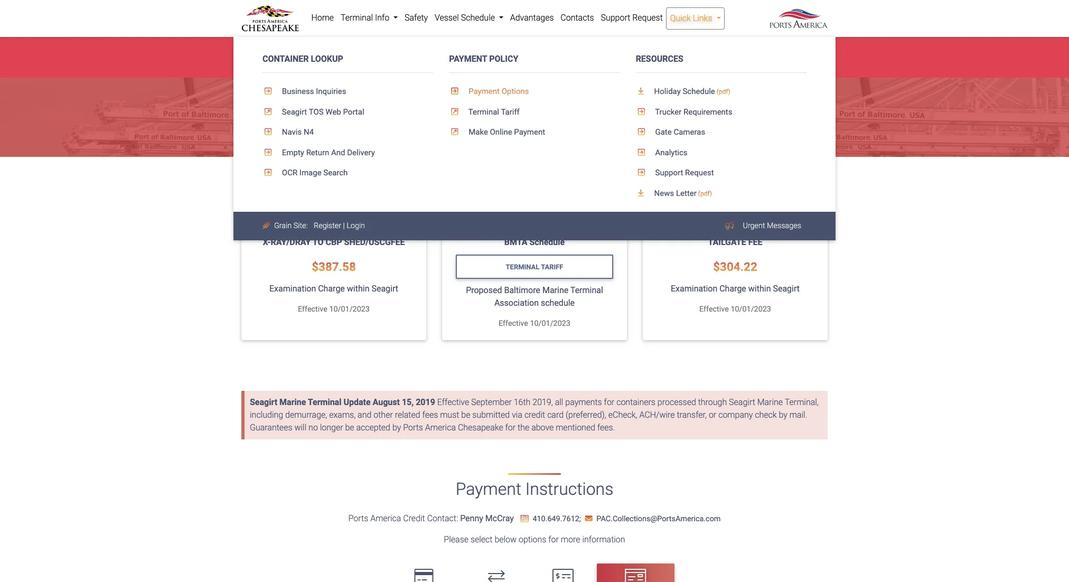 Task type: locate. For each thing, give the bounding box(es) containing it.
schedule
[[461, 13, 495, 23], [683, 87, 715, 96], [530, 237, 565, 247]]

effective
[[298, 305, 327, 314], [699, 305, 729, 314], [499, 319, 528, 328], [437, 397, 469, 407]]

payment policy
[[449, 54, 518, 64]]

2 examination charge within seagirt from the left
[[671, 284, 800, 294]]

1 vertical spatial support request link
[[636, 163, 807, 183]]

0 vertical spatial ports
[[403, 423, 423, 433]]

and down update
[[358, 410, 372, 420]]

0 vertical spatial schedule
[[461, 13, 495, 23]]

gate cameras
[[653, 127, 705, 137]]

terminal tariff inside quick links element
[[467, 107, 520, 117]]

and
[[591, 47, 604, 56], [358, 410, 372, 420]]

1 vertical spatial and
[[358, 410, 372, 420]]

and inside effective september 16th 2019, all payments for containers processed through seagirt marine terminal, including demurrage, exams, and other related fees must be submitted via credit card (preferred), echeck, ach/wire transfer, or company check by mail. guarantees will no longer be accepted by ports america chesapeake for the above mentioned fees.
[[358, 410, 372, 420]]

n4
[[304, 127, 314, 137]]

1 vertical spatial home link
[[242, 177, 265, 189]]

and left new
[[591, 47, 604, 56]]

0 vertical spatial america
[[425, 423, 456, 433]]

tailgate
[[708, 237, 746, 247]]

tariff down bmta schedule
[[541, 263, 563, 271]]

make
[[469, 127, 488, 137]]

will up included.
[[379, 47, 389, 56]]

through
[[698, 397, 727, 407]]

contacts
[[561, 13, 594, 23]]

demurrage,
[[285, 410, 327, 420]]

and for new
[[591, 47, 604, 56]]

payment options down return
[[276, 178, 340, 188]]

urgent
[[743, 221, 765, 230]]

business
[[282, 87, 314, 96]]

payment options inside quick links element
[[467, 87, 529, 96]]

10/01/2023 down schedule
[[530, 319, 571, 328]]

support request up 'news letter (pdf)'
[[653, 168, 714, 178]]

0 horizontal spatial home
[[242, 178, 265, 188]]

0 vertical spatial request
[[632, 13, 663, 23]]

10/01/2023 down $304.22
[[731, 305, 771, 314]]

1 vertical spatial tariff
[[541, 263, 563, 271]]

2 vertical spatial for
[[549, 534, 559, 544]]

10/01/2023 for $387.58
[[329, 305, 370, 314]]

0 vertical spatial arrow to bottom image
[[636, 87, 652, 95]]

arrow to bottom image
[[636, 87, 652, 95], [636, 189, 652, 197]]

within down $387.58
[[347, 284, 370, 294]]

submitted
[[472, 410, 510, 420]]

links
[[693, 13, 712, 23]]

0 vertical spatial support request link
[[597, 7, 666, 29]]

seagirt inside the seagirt marine terminal gates will be open on october 9th, columbus day. the main gate and new vail gate will process trucks from 6:00 am – 3:30 pm, reefers included.
[[274, 47, 298, 56]]

marine inside effective september 16th 2019, all payments for containers processed through seagirt marine terminal, including demurrage, exams, and other related fees must be submitted via credit card (preferred), echeck, ach/wire transfer, or company check by mail. guarantees will no longer be accepted by ports america chesapeake for the above mentioned fees.
[[757, 397, 783, 407]]

pac.collections@portsamerica.com
[[597, 514, 721, 523]]

support request up vail
[[601, 13, 663, 23]]

within down $304.22
[[748, 284, 771, 294]]

10/01/2023 for $304.22
[[731, 305, 771, 314]]

2 horizontal spatial for
[[604, 397, 615, 407]]

for left 'the'
[[505, 423, 516, 433]]

410.649.7612; link
[[516, 514, 583, 523]]

and
[[331, 148, 345, 157]]

trucker
[[655, 107, 682, 117]]

request up letter
[[685, 168, 714, 178]]

1 vertical spatial terminal tariff link
[[456, 255, 613, 279]]

lookup
[[311, 54, 343, 64]]

(preferred),
[[566, 410, 606, 420]]

terminal tariff down bmta schedule
[[506, 263, 563, 271]]

1 the from the left
[[258, 47, 271, 56]]

terminal up exams,
[[308, 397, 341, 407]]

1 vertical spatial ports
[[348, 513, 368, 523]]

home for the leftmost home link
[[242, 178, 265, 188]]

schedule right vessel
[[461, 13, 495, 23]]

arrow to bottom image left the holiday
[[636, 87, 652, 95]]

1 vertical spatial arrow to bottom image
[[636, 189, 652, 197]]

home for the rightmost home link
[[311, 13, 334, 23]]

payment options down policy
[[467, 87, 529, 96]]

2 the from the left
[[538, 47, 552, 56]]

1 horizontal spatial america
[[425, 423, 456, 433]]

2 horizontal spatial 10/01/2023
[[731, 305, 771, 314]]

0 vertical spatial (pdf)
[[717, 88, 730, 96]]

home
[[311, 13, 334, 23], [242, 178, 265, 188]]

support request link up letter
[[636, 163, 807, 183]]

(pdf) inside 'news letter (pdf)'
[[698, 190, 712, 197]]

seagirt tos web portal
[[280, 107, 364, 117]]

1 examination charge within seagirt from the left
[[269, 284, 398, 294]]

1 horizontal spatial home link
[[308, 7, 337, 29]]

1 horizontal spatial tariff
[[541, 263, 563, 271]]

1 horizontal spatial payment options
[[467, 87, 529, 96]]

guarantees
[[250, 423, 292, 433]]

1 horizontal spatial home
[[311, 13, 334, 23]]

be right must
[[461, 410, 470, 420]]

processed
[[658, 397, 696, 407]]

register | login
[[314, 221, 365, 230]]

examination down $304.22
[[671, 284, 718, 294]]

support up new
[[601, 13, 630, 23]]

examination charge within seagirt down $304.22
[[671, 284, 800, 294]]

2 arrow to bottom image from the top
[[636, 189, 652, 197]]

0 vertical spatial support
[[601, 13, 630, 23]]

america down must
[[425, 423, 456, 433]]

support request link up vail
[[597, 7, 666, 29]]

options inside quick links element
[[502, 87, 529, 96]]

effective down $304.22
[[699, 305, 729, 314]]

safety link
[[401, 7, 431, 29]]

effective 10/01/2023 down $387.58
[[298, 305, 370, 314]]

please select below options for more information
[[444, 534, 625, 544]]

0 vertical spatial terminal tariff link
[[449, 102, 620, 122]]

payment options link
[[449, 81, 620, 102]]

request left quick
[[632, 13, 663, 23]]

please
[[444, 534, 469, 544]]

examination charge within seagirt down $387.58
[[269, 284, 398, 294]]

longer
[[320, 423, 343, 433]]

terminal tariff
[[467, 107, 520, 117], [506, 263, 563, 271]]

2 within from the left
[[748, 284, 771, 294]]

0 horizontal spatial effective 10/01/2023
[[298, 305, 370, 314]]

1 vertical spatial options
[[311, 178, 340, 188]]

0 horizontal spatial by
[[392, 423, 401, 433]]

1 horizontal spatial gate
[[638, 47, 654, 56]]

1 horizontal spatial within
[[748, 284, 771, 294]]

0 vertical spatial payment options
[[467, 87, 529, 96]]

(pdf) inside holiday schedule (pdf)
[[717, 88, 730, 96]]

options
[[502, 87, 529, 96], [311, 178, 340, 188]]

mail.
[[790, 410, 807, 420]]

examination charge within seagirt
[[269, 284, 398, 294], [671, 284, 800, 294]]

schedule right bmta
[[530, 237, 565, 247]]

terminal up reefers
[[327, 47, 355, 56]]

by left mail. at right
[[779, 410, 788, 420]]

2 vertical spatial be
[[345, 423, 354, 433]]

gate right vail
[[638, 47, 654, 56]]

arrow to bottom image for holiday schedule
[[636, 87, 652, 95]]

return
[[306, 148, 329, 157]]

1 horizontal spatial by
[[779, 410, 788, 420]]

1 horizontal spatial and
[[591, 47, 604, 56]]

0 vertical spatial home
[[311, 13, 334, 23]]

terminal tariff up online
[[467, 107, 520, 117]]

tariff inside quick links element
[[501, 107, 520, 117]]

navis n4 link
[[263, 122, 433, 142]]

be left open
[[392, 47, 401, 56]]

terminal up schedule
[[570, 285, 603, 295]]

1 horizontal spatial support
[[655, 168, 683, 178]]

company
[[719, 410, 753, 420]]

0 vertical spatial and
[[591, 47, 604, 56]]

0 horizontal spatial support
[[601, 13, 630, 23]]

15,
[[402, 397, 414, 407]]

vessel schedule link
[[431, 7, 507, 29]]

tariff up the make online payment
[[501, 107, 520, 117]]

will
[[379, 47, 389, 56], [656, 47, 666, 56], [294, 423, 307, 433]]

will left the process at right top
[[656, 47, 666, 56]]

analytics
[[653, 148, 688, 157]]

1 within from the left
[[347, 284, 370, 294]]

via
[[512, 410, 522, 420]]

pac.collections@portsamerica.com link
[[583, 514, 721, 523]]

1 vertical spatial support request
[[653, 168, 714, 178]]

0 vertical spatial be
[[392, 47, 401, 56]]

2 examination from the left
[[671, 284, 718, 294]]

marine up check
[[757, 397, 783, 407]]

0 horizontal spatial request
[[632, 13, 663, 23]]

1 arrow to bottom image from the top
[[636, 87, 652, 95]]

examination down the ray/dray
[[269, 284, 316, 294]]

home link left ocr
[[242, 177, 265, 189]]

|
[[343, 221, 345, 230]]

support
[[601, 13, 630, 23], [655, 168, 683, 178]]

home link up lookup
[[308, 7, 337, 29]]

to
[[313, 237, 324, 247]]

1 horizontal spatial charge
[[720, 284, 746, 294]]

schedule for holiday
[[683, 87, 715, 96]]

1 charge from the left
[[318, 284, 345, 294]]

10/01/2023 down $387.58
[[329, 305, 370, 314]]

0 horizontal spatial 10/01/2023
[[329, 305, 370, 314]]

options down empty return and delivery
[[311, 178, 340, 188]]

1 horizontal spatial options
[[502, 87, 529, 96]]

schedule inside quick links element
[[683, 87, 715, 96]]

1 gate from the left
[[573, 47, 588, 56]]

1 horizontal spatial the
[[538, 47, 552, 56]]

effective 10/01/2023 down $304.22
[[699, 305, 771, 314]]

login link
[[347, 221, 365, 230]]

trucks
[[699, 47, 721, 56]]

payment inside payment options link
[[469, 87, 500, 96]]

charge down $304.22
[[720, 284, 746, 294]]

1 vertical spatial be
[[461, 410, 470, 420]]

terminal tariff link down bmta schedule
[[456, 255, 613, 279]]

the up 6:00
[[258, 47, 271, 56]]

be inside the seagirt marine terminal gates will be open on october 9th, columbus day. the main gate and new vail gate will process trucks from 6:00 am – 3:30 pm, reefers included.
[[392, 47, 401, 56]]

business inquiries
[[280, 87, 346, 96]]

0 horizontal spatial the
[[258, 47, 271, 56]]

1 vertical spatial request
[[685, 168, 714, 178]]

1 horizontal spatial request
[[685, 168, 714, 178]]

effective up must
[[437, 397, 469, 407]]

0 horizontal spatial gate
[[573, 47, 588, 56]]

0 horizontal spatial payment options
[[276, 178, 340, 188]]

effective 10/01/2023 down proposed baltimore marine  terminal association schedule
[[499, 319, 571, 328]]

baltimore
[[504, 285, 540, 295]]

0 vertical spatial support request
[[601, 13, 663, 23]]

2 vertical spatial schedule
[[530, 237, 565, 247]]

terminal up baltimore
[[506, 263, 540, 271]]

1 horizontal spatial schedule
[[530, 237, 565, 247]]

examination
[[269, 284, 316, 294], [671, 284, 718, 294]]

1 horizontal spatial (pdf)
[[717, 88, 730, 96]]

0 vertical spatial terminal tariff
[[467, 107, 520, 117]]

options down policy
[[502, 87, 529, 96]]

payment options
[[467, 87, 529, 96], [276, 178, 340, 188]]

terminal tariff link up the make online payment
[[449, 102, 620, 122]]

america left credit
[[370, 513, 401, 523]]

1 horizontal spatial be
[[392, 47, 401, 56]]

effective down $387.58
[[298, 305, 327, 314]]

2 horizontal spatial effective 10/01/2023
[[699, 305, 771, 314]]

arrow to bottom image left news
[[636, 189, 652, 197]]

1 horizontal spatial ports
[[403, 423, 423, 433]]

0 vertical spatial options
[[502, 87, 529, 96]]

1 horizontal spatial examination charge within seagirt
[[671, 284, 800, 294]]

resources
[[636, 54, 683, 64]]

support down 'analytics'
[[655, 168, 683, 178]]

gate right main
[[573, 47, 588, 56]]

be down exams,
[[345, 423, 354, 433]]

quick links
[[670, 13, 714, 23]]

terminal inside terminal info link
[[341, 13, 373, 23]]

1 vertical spatial schedule
[[683, 87, 715, 96]]

1 vertical spatial (pdf)
[[698, 190, 712, 197]]

by down related on the bottom left of the page
[[392, 423, 401, 433]]

home up lookup
[[311, 13, 334, 23]]

0 horizontal spatial charge
[[318, 284, 345, 294]]

effective for ray/dray
[[298, 305, 327, 314]]

proposed baltimore marine  terminal association schedule
[[466, 285, 603, 308]]

for up echeck,
[[604, 397, 615, 407]]

will left no
[[294, 423, 307, 433]]

1 horizontal spatial examination
[[671, 284, 718, 294]]

2 horizontal spatial schedule
[[683, 87, 715, 96]]

0 horizontal spatial examination charge within seagirt
[[269, 284, 398, 294]]

1 vertical spatial support
[[655, 168, 683, 178]]

check
[[755, 410, 777, 420]]

1 vertical spatial home
[[242, 178, 265, 188]]

(pdf) up trucker requirements 'link'
[[717, 88, 730, 96]]

0 horizontal spatial tariff
[[501, 107, 520, 117]]

2 charge from the left
[[720, 284, 746, 294]]

0 horizontal spatial america
[[370, 513, 401, 523]]

charge down $387.58
[[318, 284, 345, 294]]

0 vertical spatial home link
[[308, 7, 337, 29]]

(pdf) right letter
[[698, 190, 712, 197]]

phone office image
[[520, 515, 529, 522]]

terminal left info
[[341, 13, 373, 23]]

effective 10/01/2023 for $304.22
[[699, 305, 771, 314]]

the
[[518, 423, 529, 433]]

marine up schedule
[[543, 285, 569, 295]]

schedule for vessel
[[461, 13, 495, 23]]

home left ocr
[[242, 178, 265, 188]]

support request inside quick links element
[[653, 168, 714, 178]]

process
[[668, 47, 697, 56]]

terminal info
[[341, 13, 392, 23]]

schedule up 'trucker requirements'
[[683, 87, 715, 96]]

terminal up make
[[469, 107, 499, 117]]

chesapeake
[[458, 423, 503, 433]]

and inside the seagirt marine terminal gates will be open on october 9th, columbus day. the main gate and new vail gate will process trucks from 6:00 am – 3:30 pm, reefers included.
[[591, 47, 604, 56]]

0 horizontal spatial examination
[[269, 284, 316, 294]]

will inside effective september 16th 2019, all payments for containers processed through seagirt marine terminal, including demurrage, exams, and other related fees must be submitted via credit card (preferred), echeck, ach/wire transfer, or company check by mail. guarantees will no longer be accepted by ports america chesapeake for the above mentioned fees.
[[294, 423, 307, 433]]

for left more
[[549, 534, 559, 544]]

0 horizontal spatial within
[[347, 284, 370, 294]]

0 vertical spatial tariff
[[501, 107, 520, 117]]

0 horizontal spatial and
[[358, 410, 372, 420]]

site:
[[294, 221, 308, 230]]

payment
[[449, 54, 487, 64], [469, 87, 500, 96], [514, 127, 545, 137], [276, 178, 309, 188], [456, 479, 521, 499]]

0 horizontal spatial schedule
[[461, 13, 495, 23]]

tab list
[[241, 559, 828, 582]]

envelope image
[[585, 515, 593, 522]]

shed/uscgfee
[[344, 237, 405, 247]]

1 horizontal spatial effective 10/01/2023
[[499, 319, 571, 328]]

0 horizontal spatial will
[[294, 423, 307, 433]]

tariff
[[501, 107, 520, 117], [541, 263, 563, 271]]

0 horizontal spatial for
[[505, 423, 516, 433]]

0 horizontal spatial (pdf)
[[698, 190, 712, 197]]

0 vertical spatial by
[[779, 410, 788, 420]]

2 horizontal spatial be
[[461, 410, 470, 420]]

effective down association
[[499, 319, 528, 328]]

1 vertical spatial payment options
[[276, 178, 340, 188]]

echeck,
[[608, 410, 637, 420]]

the right day.
[[538, 47, 552, 56]]

letter
[[676, 188, 697, 198]]

0 vertical spatial for
[[604, 397, 615, 407]]

charge
[[318, 284, 345, 294], [720, 284, 746, 294]]

1 examination from the left
[[269, 284, 316, 294]]

terminal
[[341, 13, 373, 23], [327, 47, 355, 56], [469, 107, 499, 117], [506, 263, 540, 271], [570, 285, 603, 295], [308, 397, 341, 407]]

marine up 3:30
[[301, 47, 324, 56]]



Task type: vqa. For each thing, say whether or not it's contained in the screenshot.
$387.58 'Examination Charge within Seagirt'
yes



Task type: describe. For each thing, give the bounding box(es) containing it.
urgent messages link
[[738, 216, 807, 236]]

within for $304.22
[[748, 284, 771, 294]]

the seagirt marine terminal gates will be open on october 9th, columbus day. the main gate and new vail gate will process trucks from 6:00 am – 3:30 pm, reefers included.
[[241, 47, 721, 68]]

card
[[547, 410, 564, 420]]

business inquiries link
[[263, 81, 433, 102]]

safety
[[405, 13, 428, 23]]

quick links link
[[666, 7, 725, 30]]

2 horizontal spatial will
[[656, 47, 666, 56]]

seagirt inside quick links element
[[282, 107, 307, 117]]

examination for $304.22
[[671, 284, 718, 294]]

news letter (pdf)
[[652, 188, 712, 198]]

delivery
[[347, 148, 375, 157]]

reefers
[[334, 59, 358, 68]]

accepted
[[356, 423, 390, 433]]

web
[[326, 107, 341, 117]]

must
[[440, 410, 459, 420]]

cbp
[[326, 237, 342, 247]]

penny
[[460, 513, 483, 523]]

0 horizontal spatial home link
[[242, 177, 265, 189]]

select
[[471, 534, 493, 544]]

holiday schedule (pdf)
[[652, 87, 730, 96]]

seagirt tos web portal link
[[263, 102, 433, 122]]

america inside effective september 16th 2019, all payments for containers processed through seagirt marine terminal, including demurrage, exams, and other related fees must be submitted via credit card (preferred), echeck, ach/wire transfer, or company check by mail. guarantees will no longer be accepted by ports america chesapeake for the above mentioned fees.
[[425, 423, 456, 433]]

trucker requirements
[[653, 107, 732, 117]]

effective for fee
[[699, 305, 729, 314]]

open
[[403, 47, 421, 56]]

included.
[[360, 59, 393, 68]]

1 vertical spatial by
[[392, 423, 401, 433]]

vessel schedule
[[435, 13, 497, 23]]

analytics link
[[636, 142, 807, 163]]

marine up demurrage, at the left bottom of the page
[[279, 397, 306, 407]]

ports america credit contact: penny mccray
[[348, 513, 514, 523]]

terminal info link
[[337, 7, 401, 29]]

and for other
[[358, 410, 372, 420]]

seagirt marine terminal update august 15, 2019
[[250, 397, 435, 407]]

inquiries
[[316, 87, 346, 96]]

empty
[[282, 148, 304, 157]]

effective 10/01/2023 for $387.58
[[298, 305, 370, 314]]

register link
[[314, 221, 341, 230]]

wheat image
[[263, 222, 272, 230]]

trucker requirements link
[[636, 102, 807, 122]]

examination charge within seagirt for $387.58
[[269, 284, 398, 294]]

search
[[323, 168, 348, 178]]

$387.58
[[312, 260, 356, 274]]

association
[[494, 298, 539, 308]]

make online payment link
[[449, 122, 620, 142]]

within for $387.58
[[347, 284, 370, 294]]

1 vertical spatial for
[[505, 423, 516, 433]]

effective for schedule
[[499, 319, 528, 328]]

terminal inside proposed baltimore marine  terminal association schedule
[[570, 285, 603, 295]]

seagirt inside effective september 16th 2019, all payments for containers processed through seagirt marine terminal, including demurrage, exams, and other related fees must be submitted via credit card (preferred), echeck, ach/wire transfer, or company check by mail. guarantees will no longer be accepted by ports america chesapeake for the above mentioned fees.
[[729, 397, 755, 407]]

1 horizontal spatial for
[[549, 534, 559, 544]]

more
[[561, 534, 580, 544]]

terminal inside the seagirt marine terminal gates will be open on october 9th, columbus day. the main gate and new vail gate will process trucks from 6:00 am – 3:30 pm, reefers included.
[[327, 47, 355, 56]]

container
[[263, 54, 309, 64]]

charge for $387.58
[[318, 284, 345, 294]]

vessel
[[435, 13, 459, 23]]

news
[[654, 188, 674, 198]]

0 horizontal spatial options
[[311, 178, 340, 188]]

schedule
[[541, 298, 575, 308]]

bullhorn image
[[725, 222, 736, 230]]

payment inside make online payment link
[[514, 127, 545, 137]]

contact:
[[427, 513, 458, 523]]

advantages link
[[507, 7, 557, 29]]

terminal,
[[785, 397, 819, 407]]

from
[[241, 59, 257, 68]]

quick links element
[[233, 37, 836, 240]]

1 vertical spatial terminal tariff
[[506, 263, 563, 271]]

examination for $387.58
[[269, 284, 316, 294]]

effective inside effective september 16th 2019, all payments for containers processed through seagirt marine terminal, including demurrage, exams, and other related fees must be submitted via credit card (preferred), echeck, ach/wire transfer, or company check by mail. guarantees will no longer be accepted by ports america chesapeake for the above mentioned fees.
[[437, 397, 469, 407]]

ports inside effective september 16th 2019, all payments for containers processed through seagirt marine terminal, including demurrage, exams, and other related fees must be submitted via credit card (preferred), echeck, ach/wire transfer, or company check by mail. guarantees will no longer be accepted by ports america chesapeake for the above mentioned fees.
[[403, 423, 423, 433]]

mccray
[[485, 513, 514, 523]]

terminal inside quick links element
[[469, 107, 499, 117]]

schedule for bmta
[[530, 237, 565, 247]]

arrow to bottom image for news letter
[[636, 189, 652, 197]]

mentioned
[[556, 423, 595, 433]]

quick
[[670, 13, 691, 23]]

ocr image search
[[280, 168, 348, 178]]

pm,
[[318, 59, 332, 68]]

below
[[495, 534, 517, 544]]

2019
[[416, 397, 435, 407]]

marine inside the seagirt marine terminal gates will be open on october 9th, columbus day. the main gate and new vail gate will process trucks from 6:00 am – 3:30 pm, reefers included.
[[301, 47, 324, 56]]

charge for $304.22
[[720, 284, 746, 294]]

gate cameras link
[[636, 122, 807, 142]]

1 horizontal spatial will
[[379, 47, 389, 56]]

tos
[[309, 107, 324, 117]]

the seagirt marine terminal gates will be open on october 9th, columbus day. the main gate and new vail gate will process trucks from 6:00 am – 3:30 pm, reefers included. alert
[[0, 37, 1069, 78]]

0 horizontal spatial ports
[[348, 513, 368, 523]]

columbus
[[482, 47, 518, 56]]

x-
[[263, 237, 271, 247]]

messages
[[767, 221, 801, 230]]

august
[[373, 397, 400, 407]]

0 horizontal spatial be
[[345, 423, 354, 433]]

–
[[292, 59, 297, 68]]

410.649.7612;
[[533, 514, 581, 523]]

2019,
[[533, 397, 553, 407]]

2 gate from the left
[[638, 47, 654, 56]]

exams,
[[329, 410, 356, 420]]

marine inside proposed baltimore marine  terminal association schedule
[[543, 285, 569, 295]]

gates
[[358, 47, 377, 56]]

policy
[[489, 54, 518, 64]]

new
[[606, 47, 622, 56]]

ocr image search link
[[263, 163, 433, 183]]

bmta schedule
[[504, 237, 565, 247]]

x-ray/dray to cbp shed/uscgfee
[[263, 237, 405, 247]]

gate
[[655, 127, 672, 137]]

grain site:
[[274, 221, 308, 230]]

on
[[424, 47, 433, 56]]

request inside quick links element
[[685, 168, 714, 178]]

fees.
[[597, 423, 615, 433]]

cameras
[[674, 127, 705, 137]]

the seagirt marine terminal gates will be open on october 9th, columbus day. the main gate and new vail gate will process trucks from 6:00 am – 3:30 pm, reefers included. link
[[241, 47, 721, 68]]

payment instructions
[[456, 479, 614, 499]]

(pdf) for letter
[[698, 190, 712, 197]]

1 horizontal spatial 10/01/2023
[[530, 319, 571, 328]]

requirements
[[684, 107, 732, 117]]

16th
[[514, 397, 531, 407]]

support inside quick links element
[[655, 168, 683, 178]]

login
[[347, 221, 365, 230]]

(pdf) for schedule
[[717, 88, 730, 96]]

examination charge within seagirt for $304.22
[[671, 284, 800, 294]]

tailgate fee
[[708, 237, 763, 247]]

information
[[582, 534, 625, 544]]

1 vertical spatial america
[[370, 513, 401, 523]]

including
[[250, 410, 283, 420]]

october
[[435, 47, 464, 56]]

options
[[519, 534, 546, 544]]



